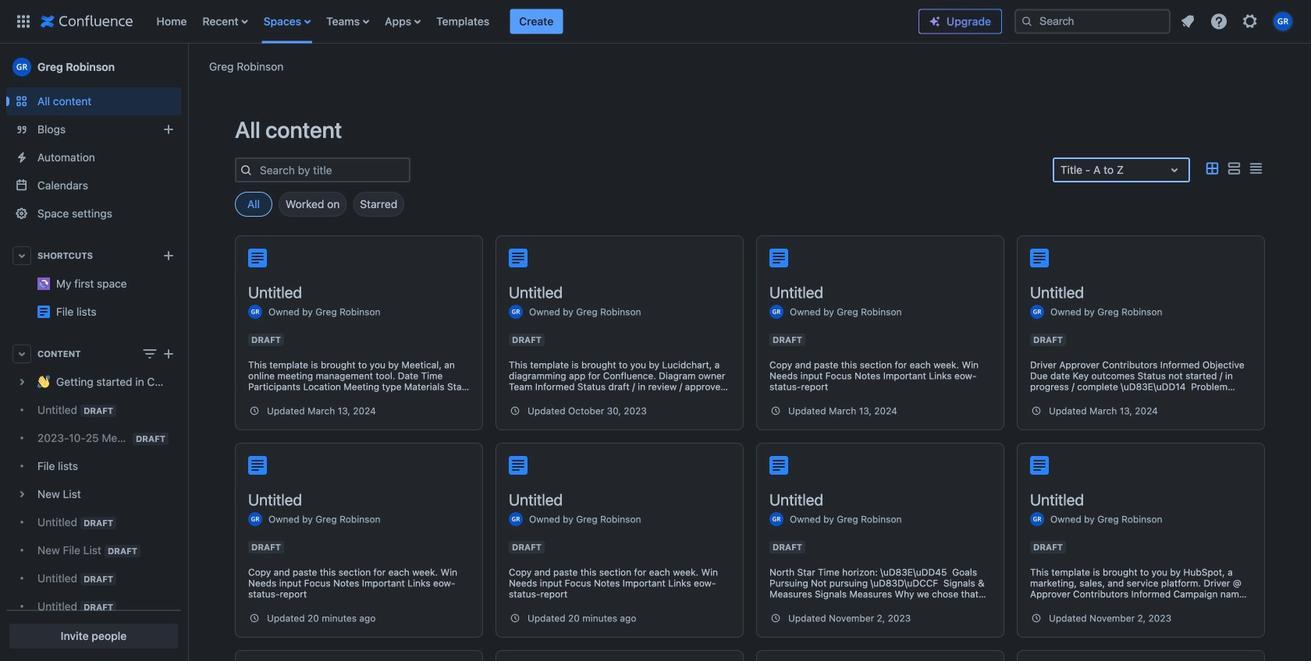 Task type: vqa. For each thing, say whether or not it's contained in the screenshot.
Change view icon at the left bottom
yes



Task type: locate. For each thing, give the bounding box(es) containing it.
change view image
[[140, 345, 159, 364]]

list
[[149, 0, 919, 43], [1174, 7, 1302, 36]]

list image
[[1224, 160, 1243, 178]]

help icon image
[[1210, 12, 1228, 31]]

page image
[[509, 249, 528, 268], [770, 249, 788, 268], [1030, 249, 1049, 268], [1030, 457, 1049, 475]]

cards image
[[1203, 160, 1221, 178]]

page image
[[248, 249, 267, 268], [248, 457, 267, 475], [509, 457, 528, 475], [770, 457, 788, 475]]

search image
[[1021, 15, 1033, 28]]

list item
[[510, 9, 563, 34]]

1 horizontal spatial list
[[1174, 7, 1302, 36]]

file lists image
[[37, 306, 50, 318]]

notification icon image
[[1178, 12, 1197, 31]]

collapse sidebar image
[[170, 52, 204, 83]]

create a blog image
[[159, 120, 178, 139]]

0 horizontal spatial list
[[149, 0, 919, 43]]

list for premium image
[[1174, 7, 1302, 36]]

tree
[[6, 368, 181, 662]]

create a page image
[[159, 345, 178, 364]]

banner
[[0, 0, 1311, 44]]

list for 'appswitcher icon'
[[149, 0, 919, 43]]

None search field
[[1015, 9, 1171, 34]]

profile picture image
[[248, 305, 262, 319], [509, 305, 523, 319], [770, 305, 784, 319], [1030, 305, 1044, 319], [248, 513, 262, 527], [509, 513, 523, 527], [770, 513, 784, 527], [1030, 513, 1044, 527]]

confluence image
[[41, 12, 133, 31], [41, 12, 133, 31]]

global element
[[9, 0, 919, 43]]



Task type: describe. For each thing, give the bounding box(es) containing it.
compact list image
[[1246, 160, 1265, 178]]

premium image
[[929, 15, 941, 28]]

Search field
[[1015, 9, 1171, 34]]

Search by title field
[[255, 159, 409, 181]]

tree inside "space" element
[[6, 368, 181, 662]]

space element
[[0, 44, 187, 662]]

settings icon image
[[1241, 12, 1260, 31]]

open image
[[1165, 161, 1184, 179]]

add shortcut image
[[159, 247, 178, 265]]

list item inside global element
[[510, 9, 563, 34]]

appswitcher icon image
[[14, 12, 33, 31]]



